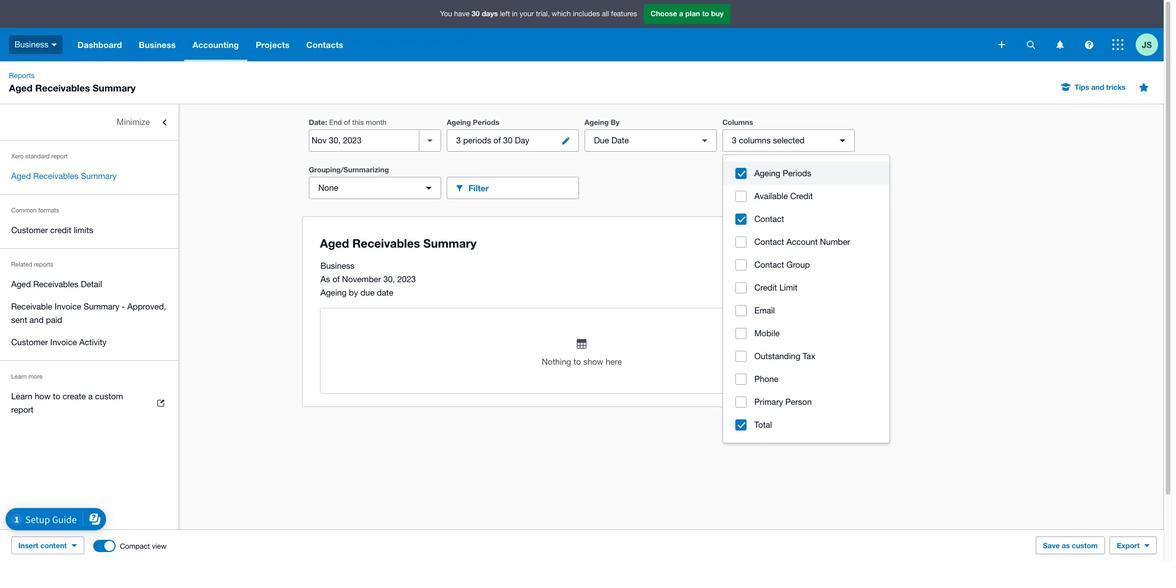 Task type: describe. For each thing, give the bounding box(es) containing it.
outstanding tax button
[[723, 345, 889, 368]]

common
[[11, 207, 37, 214]]

summary for receivables
[[81, 171, 117, 181]]

periods
[[463, 136, 491, 145]]

ageing inside button
[[754, 169, 780, 178]]

this
[[352, 118, 364, 127]]

limits
[[74, 226, 93, 235]]

30,
[[383, 275, 395, 284]]

create
[[63, 392, 86, 401]]

credit
[[50, 226, 71, 235]]

receivables inside reports aged receivables summary
[[35, 82, 90, 94]]

contact for contact group
[[754, 260, 784, 270]]

columns
[[722, 118, 753, 127]]

as
[[321, 275, 330, 284]]

customer invoice activity
[[11, 338, 107, 347]]

receivable invoice summary - approved, sent and paid link
[[0, 296, 179, 332]]

svg image inside business popup button
[[51, 43, 57, 46]]

1 vertical spatial to
[[574, 357, 581, 367]]

learn for learn more
[[11, 374, 27, 380]]

choose
[[651, 9, 677, 18]]

mobile
[[754, 329, 780, 338]]

3 periods of 30 day button
[[447, 130, 579, 152]]

0 horizontal spatial svg image
[[998, 41, 1005, 48]]

have
[[454, 10, 470, 18]]

primary person button
[[723, 391, 889, 414]]

minimize
[[117, 117, 150, 127]]

3 periods of 30 day
[[456, 136, 529, 145]]

as
[[1062, 542, 1070, 551]]

receivables for summary
[[33, 171, 78, 181]]

0 vertical spatial report
[[51, 153, 68, 160]]

ageing up periods
[[447, 118, 471, 127]]

you have 30 days left in your trial, which includes all features
[[440, 9, 637, 18]]

view
[[152, 542, 167, 551]]

learn how to create a custom report link
[[0, 386, 179, 422]]

accounting button
[[184, 28, 247, 61]]

outstanding tax
[[754, 352, 815, 361]]

customer for customer credit limits
[[11, 226, 48, 235]]

nothing to show here
[[542, 357, 622, 367]]

common formats
[[11, 207, 59, 214]]

:
[[325, 118, 327, 127]]

ageing periods inside ageing periods button
[[754, 169, 811, 178]]

credit limit
[[754, 283, 798, 293]]

3 for 3 periods of 30 day
[[456, 136, 461, 145]]

features
[[611, 10, 637, 18]]

receivables for detail
[[33, 280, 78, 289]]

account
[[786, 237, 818, 247]]

navigation inside banner
[[69, 28, 991, 61]]

aged receivables detail link
[[0, 274, 179, 296]]

business button
[[0, 28, 69, 61]]

0 vertical spatial credit
[[790, 192, 813, 201]]

a inside learn how to create a custom report
[[88, 392, 93, 401]]

minimize button
[[0, 111, 179, 133]]

how
[[35, 392, 51, 401]]

by
[[349, 288, 358, 298]]

save
[[1043, 542, 1060, 551]]

dashboard
[[78, 40, 122, 50]]

left
[[500, 10, 510, 18]]

0 horizontal spatial periods
[[473, 118, 499, 127]]

related
[[11, 261, 32, 268]]

plan
[[685, 9, 700, 18]]

business as of november 30, 2023 ageing by due date
[[321, 261, 416, 298]]

person
[[785, 398, 812, 407]]

primary person
[[754, 398, 812, 407]]

mobile button
[[723, 322, 889, 345]]

in
[[512, 10, 518, 18]]

periods inside button
[[783, 169, 811, 178]]

0 horizontal spatial date
[[309, 118, 325, 127]]

business button
[[130, 28, 184, 61]]

compact view
[[120, 542, 167, 551]]

projects
[[256, 40, 290, 50]]

contact for contact account number
[[754, 237, 784, 247]]

outstanding
[[754, 352, 800, 361]]

update
[[819, 183, 848, 193]]

filter button
[[447, 177, 579, 199]]

contact account number
[[754, 237, 850, 247]]

number
[[820, 237, 850, 247]]

update button
[[811, 177, 855, 199]]

tax
[[803, 352, 815, 361]]

here
[[606, 357, 622, 367]]

paid
[[46, 315, 62, 325]]

0 horizontal spatial credit
[[754, 283, 777, 293]]

list of convenience dates image
[[419, 130, 441, 152]]

of inside date : end of this month
[[344, 118, 350, 127]]

js button
[[1136, 28, 1164, 61]]

ageing inside the business as of november 30, 2023 ageing by due date
[[321, 288, 347, 298]]

related reports
[[11, 261, 53, 268]]

which
[[552, 10, 571, 18]]

ageing periods button
[[723, 162, 889, 185]]

business inside the business as of november 30, 2023 ageing by due date
[[321, 261, 354, 271]]

customer for customer invoice activity
[[11, 338, 48, 347]]

end
[[329, 118, 342, 127]]

none button
[[309, 177, 441, 199]]

30 inside "3 periods of 30 day" button
[[503, 136, 512, 145]]

2 horizontal spatial svg image
[[1112, 39, 1123, 50]]

formats
[[38, 207, 59, 214]]

insert
[[18, 542, 38, 551]]

contacts button
[[298, 28, 352, 61]]

columns
[[739, 136, 771, 145]]

customer credit limits
[[11, 226, 93, 235]]

month
[[366, 118, 387, 127]]

to inside learn how to create a custom report
[[53, 392, 60, 401]]

compact
[[120, 542, 150, 551]]

available credit button
[[723, 185, 889, 208]]

primary
[[754, 398, 783, 407]]

and inside receivable invoice summary - approved, sent and paid
[[29, 315, 44, 325]]

nothing
[[542, 357, 571, 367]]

more
[[777, 183, 797, 193]]

content
[[40, 542, 67, 551]]



Task type: locate. For each thing, give the bounding box(es) containing it.
approved,
[[127, 302, 166, 312]]

svg image up tips and tricks button
[[1085, 40, 1093, 49]]

aged receivables summary link
[[0, 165, 179, 188]]

choose a plan to buy
[[651, 9, 724, 18]]

summary inside receivable invoice summary - approved, sent and paid
[[84, 302, 119, 312]]

3 down 'columns' at the top of the page
[[732, 136, 737, 145]]

custom right 'as'
[[1072, 542, 1098, 551]]

summary up minimize
[[93, 82, 136, 94]]

business inside popup button
[[15, 40, 48, 49]]

ageing periods
[[447, 118, 499, 127], [754, 169, 811, 178]]

list box
[[723, 155, 889, 443]]

aged down related at the left top of page
[[11, 280, 31, 289]]

learn how to create a custom report
[[11, 392, 123, 415]]

of for business as of november 30, 2023 ageing by due date
[[332, 275, 340, 284]]

detail
[[81, 280, 102, 289]]

by
[[611, 118, 620, 127]]

0 vertical spatial summary
[[93, 82, 136, 94]]

tips and tricks
[[1075, 83, 1126, 92]]

1 horizontal spatial to
[[574, 357, 581, 367]]

available
[[754, 192, 788, 201]]

invoice
[[55, 302, 81, 312], [50, 338, 77, 347]]

a inside banner
[[679, 9, 683, 18]]

grouping/summarizing
[[309, 165, 389, 174]]

group
[[786, 260, 810, 270]]

0 vertical spatial 30
[[472, 9, 480, 18]]

list box containing ageing periods
[[723, 155, 889, 443]]

js
[[1142, 39, 1152, 49]]

total
[[754, 420, 772, 430]]

aged receivables summary
[[11, 171, 117, 181]]

1 horizontal spatial report
[[51, 153, 68, 160]]

date left the end
[[309, 118, 325, 127]]

export button
[[1110, 537, 1157, 555]]

30 inside banner
[[472, 9, 480, 18]]

of inside "3 periods of 30 day" button
[[494, 136, 501, 145]]

0 vertical spatial a
[[679, 9, 683, 18]]

customer down 'common formats'
[[11, 226, 48, 235]]

1 vertical spatial customer
[[11, 338, 48, 347]]

contact up contact group
[[754, 237, 784, 247]]

contact down available
[[754, 214, 784, 224]]

email
[[754, 306, 775, 315]]

ageing periods up more
[[754, 169, 811, 178]]

2 horizontal spatial of
[[494, 136, 501, 145]]

1 horizontal spatial credit
[[790, 192, 813, 201]]

2 horizontal spatial business
[[321, 261, 354, 271]]

invoice for customer
[[50, 338, 77, 347]]

ageing by
[[584, 118, 620, 127]]

0 horizontal spatial ageing periods
[[447, 118, 499, 127]]

to inside banner
[[702, 9, 709, 18]]

contact group
[[754, 260, 810, 270]]

1 vertical spatial aged
[[11, 171, 31, 181]]

tips
[[1075, 83, 1089, 92]]

contact button
[[723, 208, 889, 231]]

aged down the xero
[[11, 171, 31, 181]]

contacts
[[306, 40, 343, 50]]

0 vertical spatial receivables
[[35, 82, 90, 94]]

insert content button
[[11, 537, 84, 555]]

custom right create
[[95, 392, 123, 401]]

date
[[377, 288, 393, 298]]

aged for aged receivables summary
[[11, 171, 31, 181]]

invoice up 'paid'
[[55, 302, 81, 312]]

1 learn from the top
[[11, 374, 27, 380]]

0 vertical spatial customer
[[11, 226, 48, 235]]

3 contact from the top
[[754, 260, 784, 270]]

2 horizontal spatial svg image
[[1056, 40, 1063, 49]]

of inside the business as of november 30, 2023 ageing by due date
[[332, 275, 340, 284]]

contact for contact
[[754, 214, 784, 224]]

more
[[28, 374, 42, 380]]

group
[[723, 155, 889, 443]]

standard
[[25, 153, 50, 160]]

1 horizontal spatial custom
[[1072, 542, 1098, 551]]

30 left day on the left
[[503, 136, 512, 145]]

of left this
[[344, 118, 350, 127]]

0 vertical spatial date
[[309, 118, 325, 127]]

3 left periods
[[456, 136, 461, 145]]

Report title field
[[317, 231, 839, 257]]

0 vertical spatial and
[[1091, 83, 1104, 92]]

available credit
[[754, 192, 813, 201]]

reports aged receivables summary
[[9, 71, 136, 94]]

and right tips
[[1091, 83, 1104, 92]]

trial,
[[536, 10, 550, 18]]

0 horizontal spatial to
[[53, 392, 60, 401]]

0 vertical spatial custom
[[95, 392, 123, 401]]

receivables down 'xero standard report'
[[33, 171, 78, 181]]

1 vertical spatial learn
[[11, 392, 32, 401]]

selected
[[773, 136, 805, 145]]

customer credit limits link
[[0, 219, 179, 242]]

1 vertical spatial credit
[[754, 283, 777, 293]]

activity
[[79, 338, 107, 347]]

xero
[[11, 153, 24, 160]]

2023
[[397, 275, 416, 284]]

0 horizontal spatial business
[[15, 40, 48, 49]]

1 horizontal spatial of
[[344, 118, 350, 127]]

1 vertical spatial and
[[29, 315, 44, 325]]

and down the receivable
[[29, 315, 44, 325]]

0 vertical spatial to
[[702, 9, 709, 18]]

2 vertical spatial receivables
[[33, 280, 78, 289]]

sent
[[11, 315, 27, 325]]

business inside dropdown button
[[139, 40, 176, 50]]

periods up 3 periods of 30 day
[[473, 118, 499, 127]]

filter
[[468, 183, 489, 193]]

to left buy
[[702, 9, 709, 18]]

summary inside reports aged receivables summary
[[93, 82, 136, 94]]

none
[[318, 183, 338, 193]]

ageing down as
[[321, 288, 347, 298]]

3 for 3 columns selected
[[732, 136, 737, 145]]

svg image left "js"
[[1112, 39, 1123, 50]]

2 vertical spatial of
[[332, 275, 340, 284]]

days
[[482, 9, 498, 18]]

insert content
[[18, 542, 67, 551]]

of right periods
[[494, 136, 501, 145]]

custom
[[95, 392, 123, 401], [1072, 542, 1098, 551]]

1 horizontal spatial 30
[[503, 136, 512, 145]]

ageing left by
[[584, 118, 609, 127]]

credit down ageing periods button
[[790, 192, 813, 201]]

1 horizontal spatial svg image
[[1027, 40, 1035, 49]]

1 vertical spatial receivables
[[33, 171, 78, 181]]

learn for learn how to create a custom report
[[11, 392, 32, 401]]

1 contact from the top
[[754, 214, 784, 224]]

a right create
[[88, 392, 93, 401]]

0 vertical spatial aged
[[9, 82, 32, 94]]

2 customer from the top
[[11, 338, 48, 347]]

of for 3 periods of 30 day
[[494, 136, 501, 145]]

learn down learn more
[[11, 392, 32, 401]]

group containing ageing periods
[[723, 155, 889, 443]]

0 horizontal spatial of
[[332, 275, 340, 284]]

1 vertical spatial report
[[11, 405, 34, 415]]

tips and tricks button
[[1055, 78, 1132, 96]]

aged receivables detail
[[11, 280, 102, 289]]

summary left the -
[[84, 302, 119, 312]]

navigation containing dashboard
[[69, 28, 991, 61]]

1 horizontal spatial 3
[[732, 136, 737, 145]]

report down learn more
[[11, 405, 34, 415]]

invoice down 'paid'
[[50, 338, 77, 347]]

accounting
[[193, 40, 239, 50]]

to right how
[[53, 392, 60, 401]]

0 vertical spatial ageing periods
[[447, 118, 499, 127]]

1 vertical spatial a
[[88, 392, 93, 401]]

ageing up available
[[754, 169, 780, 178]]

1 vertical spatial summary
[[81, 171, 117, 181]]

of
[[344, 118, 350, 127], [494, 136, 501, 145], [332, 275, 340, 284]]

aged down reports link
[[9, 82, 32, 94]]

svg image
[[1027, 40, 1035, 49], [1056, 40, 1063, 49], [998, 41, 1005, 48]]

30 right the have
[[472, 9, 480, 18]]

dashboard link
[[69, 28, 130, 61]]

ageing
[[447, 118, 471, 127], [584, 118, 609, 127], [754, 169, 780, 178], [321, 288, 347, 298]]

report inside learn how to create a custom report
[[11, 405, 34, 415]]

invoice inside receivable invoice summary - approved, sent and paid
[[55, 302, 81, 312]]

0 horizontal spatial 30
[[472, 9, 480, 18]]

2 vertical spatial contact
[[754, 260, 784, 270]]

remove from favorites image
[[1132, 76, 1155, 98]]

summary for invoice
[[84, 302, 119, 312]]

save as custom
[[1043, 542, 1098, 551]]

Select end date field
[[309, 130, 419, 151]]

2 horizontal spatial to
[[702, 9, 709, 18]]

periods up more
[[783, 169, 811, 178]]

phone button
[[723, 368, 889, 391]]

export
[[1117, 542, 1140, 551]]

banner
[[0, 0, 1164, 61]]

projects button
[[247, 28, 298, 61]]

0 vertical spatial contact
[[754, 214, 784, 224]]

1 horizontal spatial svg image
[[1085, 40, 1093, 49]]

1 horizontal spatial a
[[679, 9, 683, 18]]

1 horizontal spatial ageing periods
[[754, 169, 811, 178]]

1 vertical spatial invoice
[[50, 338, 77, 347]]

1 vertical spatial of
[[494, 136, 501, 145]]

limit
[[779, 283, 798, 293]]

0 horizontal spatial custom
[[95, 392, 123, 401]]

2 vertical spatial aged
[[11, 280, 31, 289]]

0 vertical spatial periods
[[473, 118, 499, 127]]

contact up 'credit limit'
[[754, 260, 784, 270]]

of right as
[[332, 275, 340, 284]]

summary down minimize button
[[81, 171, 117, 181]]

learn more
[[11, 374, 42, 380]]

contact
[[754, 214, 784, 224], [754, 237, 784, 247], [754, 260, 784, 270]]

aged for aged receivables detail
[[11, 280, 31, 289]]

report up aged receivables summary
[[51, 153, 68, 160]]

save as custom button
[[1036, 537, 1105, 555]]

learn inside learn how to create a custom report
[[11, 392, 32, 401]]

1 vertical spatial contact
[[754, 237, 784, 247]]

due date button
[[584, 130, 717, 152]]

1 vertical spatial date
[[611, 136, 629, 145]]

1 vertical spatial ageing periods
[[754, 169, 811, 178]]

1 horizontal spatial business
[[139, 40, 176, 50]]

receivables down reports link
[[35, 82, 90, 94]]

0 horizontal spatial report
[[11, 405, 34, 415]]

0 horizontal spatial svg image
[[51, 43, 57, 46]]

you
[[440, 10, 452, 18]]

1 horizontal spatial and
[[1091, 83, 1104, 92]]

credit
[[790, 192, 813, 201], [754, 283, 777, 293]]

invoice for receivable
[[55, 302, 81, 312]]

business
[[15, 40, 48, 49], [139, 40, 176, 50], [321, 261, 354, 271]]

credit limit button
[[723, 276, 889, 299]]

your
[[520, 10, 534, 18]]

1 horizontal spatial periods
[[783, 169, 811, 178]]

customer down sent
[[11, 338, 48, 347]]

day
[[515, 136, 529, 145]]

2 vertical spatial summary
[[84, 302, 119, 312]]

0 vertical spatial invoice
[[55, 302, 81, 312]]

1 vertical spatial periods
[[783, 169, 811, 178]]

0 vertical spatial learn
[[11, 374, 27, 380]]

2 contact from the top
[[754, 237, 784, 247]]

credit left limit
[[754, 283, 777, 293]]

total button
[[723, 414, 889, 437]]

summary
[[93, 82, 136, 94], [81, 171, 117, 181], [84, 302, 119, 312]]

1 vertical spatial custom
[[1072, 542, 1098, 551]]

0 vertical spatial of
[[344, 118, 350, 127]]

date inside due date popup button
[[611, 136, 629, 145]]

buy
[[711, 9, 724, 18]]

contact group button
[[723, 254, 889, 276]]

aged inside reports aged receivables summary
[[9, 82, 32, 94]]

and inside button
[[1091, 83, 1104, 92]]

svg image up reports aged receivables summary
[[51, 43, 57, 46]]

a left plan
[[679, 9, 683, 18]]

ageing periods up periods
[[447, 118, 499, 127]]

-
[[122, 302, 125, 312]]

0 horizontal spatial 3
[[456, 136, 461, 145]]

3
[[456, 136, 461, 145], [732, 136, 737, 145]]

30
[[472, 9, 480, 18], [503, 136, 512, 145]]

2 learn from the top
[[11, 392, 32, 401]]

1 3 from the left
[[456, 136, 461, 145]]

2 3 from the left
[[732, 136, 737, 145]]

0 horizontal spatial a
[[88, 392, 93, 401]]

3 columns selected
[[732, 136, 805, 145]]

date right due
[[611, 136, 629, 145]]

receivables down reports
[[33, 280, 78, 289]]

1 horizontal spatial date
[[611, 136, 629, 145]]

learn left more
[[11, 374, 27, 380]]

2 vertical spatial to
[[53, 392, 60, 401]]

reports
[[34, 261, 53, 268]]

reports link
[[4, 70, 39, 82]]

to left show
[[574, 357, 581, 367]]

custom inside save as custom 'button'
[[1072, 542, 1098, 551]]

banner containing js
[[0, 0, 1164, 61]]

3 inside button
[[456, 136, 461, 145]]

0 horizontal spatial and
[[29, 315, 44, 325]]

svg image
[[1112, 39, 1123, 50], [1085, 40, 1093, 49], [51, 43, 57, 46]]

1 customer from the top
[[11, 226, 48, 235]]

1 vertical spatial 30
[[503, 136, 512, 145]]

navigation
[[69, 28, 991, 61]]

custom inside learn how to create a custom report
[[95, 392, 123, 401]]



Task type: vqa. For each thing, say whether or not it's contained in the screenshot.
the middle 'to'
yes



